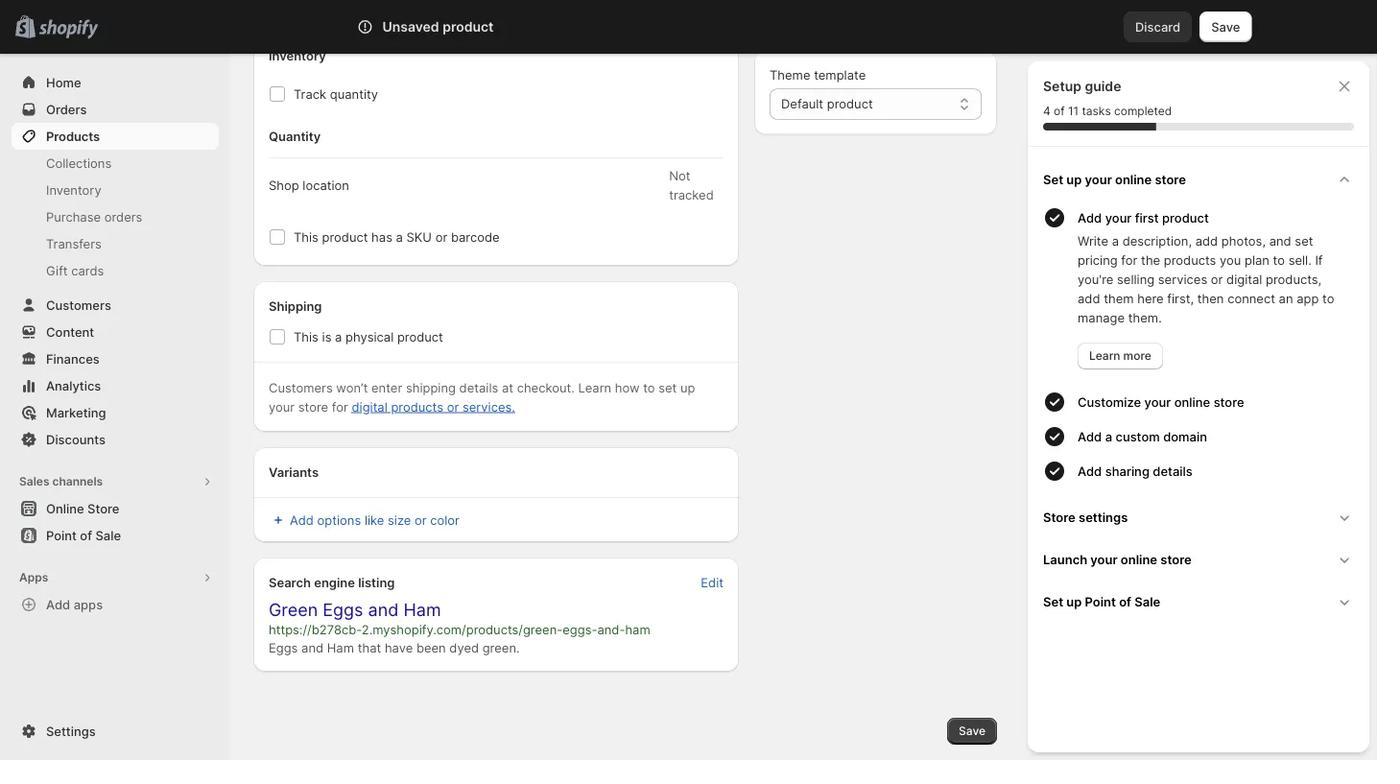 Task type: locate. For each thing, give the bounding box(es) containing it.
your up the add a custom domain
[[1145, 395, 1171, 409]]

1 set from the top
[[1043, 172, 1064, 187]]

online inside button
[[1115, 172, 1152, 187]]

1 vertical spatial learn
[[578, 380, 612, 395]]

2 vertical spatial up
[[1067, 594, 1082, 609]]

product right unsaved
[[443, 19, 494, 35]]

0 horizontal spatial ham
[[327, 640, 354, 655]]

2 vertical spatial and
[[301, 640, 324, 655]]

1 vertical spatial customers
[[269, 380, 333, 395]]

0 horizontal spatial store
[[87, 501, 119, 516]]

1 horizontal spatial inventory
[[269, 48, 326, 63]]

customize
[[1078, 395, 1142, 409]]

0 horizontal spatial for
[[332, 399, 348, 414]]

customers up content
[[46, 298, 111, 312]]

details inside add sharing details button
[[1153, 464, 1193, 479]]

0 vertical spatial and
[[1270, 233, 1292, 248]]

add left options
[[290, 513, 314, 527]]

point of sale button
[[0, 522, 230, 549]]

customers won't enter shipping details at checkout. learn how to set up your store for
[[269, 380, 695, 414]]

customers for customers won't enter shipping details at checkout. learn how to set up your store for
[[269, 380, 333, 395]]

to right how
[[643, 380, 655, 395]]

add up write
[[1078, 210, 1102, 225]]

online up add your first product
[[1115, 172, 1152, 187]]

details
[[459, 380, 498, 395], [1153, 464, 1193, 479]]

store down sales channels button
[[87, 501, 119, 516]]

search inside "search" button
[[442, 19, 483, 34]]

or right sku
[[435, 229, 448, 244]]

add your first product button
[[1078, 201, 1362, 231]]

0 vertical spatial save button
[[1200, 12, 1252, 42]]

product down template
[[827, 96, 873, 111]]

ham
[[625, 622, 651, 637]]

of for sale
[[80, 528, 92, 543]]

1 horizontal spatial for
[[1122, 252, 1138, 267]]

1 horizontal spatial set
[[1295, 233, 1314, 248]]

gift
[[46, 263, 68, 278]]

product up description,
[[1163, 210, 1209, 225]]

to inside customers won't enter shipping details at checkout. learn how to set up your store for
[[643, 380, 655, 395]]

0 vertical spatial point
[[46, 528, 77, 543]]

set down launch
[[1043, 594, 1064, 609]]

0 vertical spatial learn
[[1090, 349, 1121, 363]]

sale down launch your online store
[[1135, 594, 1161, 609]]

digital inside write a description, add photos, and set pricing for the products you plan to sell. if you're selling services or digital products, add them here first, then connect an app to manage them.
[[1227, 272, 1263, 287]]

your right launch
[[1091, 552, 1118, 567]]

add left sharing
[[1078, 464, 1102, 479]]

0 horizontal spatial save button
[[947, 718, 997, 745]]

discounts link
[[12, 426, 219, 453]]

eggs down https://b278cb-
[[269, 640, 298, 655]]

1 horizontal spatial sale
[[1135, 594, 1161, 609]]

eggs-
[[563, 622, 597, 637]]

1 horizontal spatial point
[[1085, 594, 1116, 609]]

sale inside the setup guide dialog
[[1135, 594, 1161, 609]]

1 horizontal spatial of
[[1054, 104, 1065, 118]]

or up then
[[1211, 272, 1223, 287]]

0 horizontal spatial customers
[[46, 298, 111, 312]]

add inside button
[[1078, 464, 1102, 479]]

2 set from the top
[[1043, 594, 1064, 609]]

add a custom domain button
[[1078, 419, 1362, 454]]

this for this product has a sku or barcode
[[294, 229, 319, 244]]

0 horizontal spatial to
[[643, 380, 655, 395]]

your up the variants
[[269, 399, 295, 414]]

add down you're
[[1078, 291, 1101, 306]]

0 vertical spatial up
[[1067, 172, 1082, 187]]

and down https://b278cb-
[[301, 640, 324, 655]]

0 horizontal spatial learn
[[578, 380, 612, 395]]

add down the add your first product button
[[1196, 233, 1218, 248]]

of down launch your online store
[[1119, 594, 1132, 609]]

0 horizontal spatial add
[[1078, 291, 1101, 306]]

to
[[1273, 252, 1285, 267], [1323, 291, 1335, 306], [643, 380, 655, 395]]

0 vertical spatial products
[[1164, 252, 1217, 267]]

green.
[[483, 640, 520, 655]]

2 horizontal spatial and
[[1270, 233, 1292, 248]]

up for set up point of sale
[[1067, 594, 1082, 609]]

store up launch
[[1043, 510, 1076, 525]]

1 vertical spatial ham
[[327, 640, 354, 655]]

for up selling
[[1122, 252, 1138, 267]]

your inside customers won't enter shipping details at checkout. learn how to set up your store for
[[269, 399, 295, 414]]

enter
[[372, 380, 402, 395]]

1 vertical spatial for
[[332, 399, 348, 414]]

0 vertical spatial this
[[294, 229, 319, 244]]

1 vertical spatial products
[[391, 399, 443, 414]]

learn more
[[1090, 349, 1152, 363]]

theme
[[770, 68, 811, 83]]

learn left how
[[578, 380, 612, 395]]

1 horizontal spatial save
[[1212, 19, 1241, 34]]

not
[[669, 168, 691, 183]]

2 vertical spatial of
[[1119, 594, 1132, 609]]

1 vertical spatial search
[[269, 575, 311, 590]]

store up first
[[1155, 172, 1186, 187]]

set inside button
[[1043, 594, 1064, 609]]

up right how
[[681, 380, 695, 395]]

and down listing
[[368, 599, 399, 621]]

1 vertical spatial save
[[959, 724, 986, 738]]

a right is
[[335, 329, 342, 344]]

connect
[[1228, 291, 1276, 306]]

0 vertical spatial online
[[1115, 172, 1152, 187]]

transfers
[[46, 236, 102, 251]]

save
[[1212, 19, 1241, 34], [959, 724, 986, 738]]

0 vertical spatial set
[[1043, 172, 1064, 187]]

1 vertical spatial up
[[681, 380, 695, 395]]

2 this from the top
[[294, 329, 319, 344]]

to left sell.
[[1273, 252, 1285, 267]]

2 vertical spatial online
[[1121, 552, 1158, 567]]

set up sell.
[[1295, 233, 1314, 248]]

this for this is a physical product
[[294, 329, 319, 344]]

ham up been
[[404, 599, 441, 621]]

add down customize at the bottom right of page
[[1078, 429, 1102, 444]]

1 vertical spatial digital
[[352, 399, 388, 414]]

0 horizontal spatial sale
[[95, 528, 121, 543]]

1 vertical spatial set
[[1043, 594, 1064, 609]]

1 horizontal spatial search
[[442, 19, 483, 34]]

default product
[[781, 96, 873, 111]]

1 horizontal spatial customers
[[269, 380, 333, 395]]

1 vertical spatial eggs
[[269, 640, 298, 655]]

of
[[1054, 104, 1065, 118], [80, 528, 92, 543], [1119, 594, 1132, 609]]

an
[[1279, 291, 1294, 306]]

1 vertical spatial add
[[1078, 291, 1101, 306]]

setup
[[1043, 78, 1082, 95]]

1 horizontal spatial products
[[1164, 252, 1217, 267]]

gift cards
[[46, 263, 104, 278]]

0 vertical spatial digital
[[1227, 272, 1263, 287]]

this down shop location
[[294, 229, 319, 244]]

details down "domain"
[[1153, 464, 1193, 479]]

apps
[[19, 571, 48, 585]]

this left is
[[294, 329, 319, 344]]

your up add your first product
[[1085, 172, 1112, 187]]

up inside button
[[1067, 172, 1082, 187]]

for down won't
[[332, 399, 348, 414]]

point inside the setup guide dialog
[[1085, 594, 1116, 609]]

0 vertical spatial for
[[1122, 252, 1138, 267]]

store up the variants
[[298, 399, 328, 414]]

1 horizontal spatial eggs
[[323, 599, 363, 621]]

add options like size or color button
[[257, 507, 471, 534]]

1 horizontal spatial digital
[[1227, 272, 1263, 287]]

up inside customers won't enter shipping details at checkout. learn how to set up your store for
[[681, 380, 695, 395]]

1 vertical spatial point
[[1085, 594, 1116, 609]]

customers inside customers won't enter shipping details at checkout. learn how to set up your store for
[[269, 380, 333, 395]]

search for search
[[442, 19, 483, 34]]

details up services. on the left of the page
[[459, 380, 498, 395]]

eggs down engine
[[323, 599, 363, 621]]

first
[[1135, 210, 1159, 225]]

this
[[294, 229, 319, 244], [294, 329, 319, 344]]

0 horizontal spatial search
[[269, 575, 311, 590]]

0 horizontal spatial inventory
[[46, 182, 101, 197]]

a left custom
[[1106, 429, 1113, 444]]

for inside customers won't enter shipping details at checkout. learn how to set up your store for
[[332, 399, 348, 414]]

1 vertical spatial to
[[1323, 291, 1335, 306]]

point down launch your online store
[[1085, 594, 1116, 609]]

product left has
[[322, 229, 368, 244]]

0 horizontal spatial and
[[301, 640, 324, 655]]

and up sell.
[[1270, 233, 1292, 248]]

products up services
[[1164, 252, 1217, 267]]

1 vertical spatial save button
[[947, 718, 997, 745]]

add for add your first product
[[1078, 210, 1102, 225]]

sales channels
[[19, 475, 103, 489]]

1 this from the top
[[294, 229, 319, 244]]

1 vertical spatial details
[[1153, 464, 1193, 479]]

products
[[46, 129, 100, 144]]

product for this product has a sku or barcode
[[322, 229, 368, 244]]

1 horizontal spatial store
[[1043, 510, 1076, 525]]

customers left won't
[[269, 380, 333, 395]]

for
[[1122, 252, 1138, 267], [332, 399, 348, 414]]

inventory up track
[[269, 48, 326, 63]]

point
[[46, 528, 77, 543], [1085, 594, 1116, 609]]

your for launch your online store
[[1091, 552, 1118, 567]]

or right size
[[415, 513, 427, 527]]

0 horizontal spatial details
[[459, 380, 498, 395]]

set for set up point of sale
[[1043, 594, 1064, 609]]

your left first
[[1106, 210, 1132, 225]]

1 horizontal spatial and
[[368, 599, 399, 621]]

0 horizontal spatial save
[[959, 724, 986, 738]]

track quantity
[[294, 86, 378, 101]]

template
[[814, 68, 866, 83]]

inventory
[[269, 48, 326, 63], [46, 182, 101, 197]]

your
[[1085, 172, 1112, 187], [1106, 210, 1132, 225], [1145, 395, 1171, 409], [269, 399, 295, 414], [1091, 552, 1118, 567]]

listing
[[358, 575, 395, 590]]

green
[[269, 599, 318, 621]]

shopify image
[[39, 20, 98, 39]]

finances link
[[12, 346, 219, 372]]

store up add a custom domain button
[[1214, 395, 1245, 409]]

online down settings
[[1121, 552, 1158, 567]]

0 vertical spatial to
[[1273, 252, 1285, 267]]

your for customize your online store
[[1145, 395, 1171, 409]]

digital products or services. link
[[352, 399, 515, 414]]

0 horizontal spatial point
[[46, 528, 77, 543]]

set
[[1295, 233, 1314, 248], [659, 380, 677, 395]]

launch your online store
[[1043, 552, 1192, 567]]

set inside button
[[1043, 172, 1064, 187]]

add for add apps
[[46, 597, 70, 612]]

2 vertical spatial to
[[643, 380, 655, 395]]

learn left more
[[1090, 349, 1121, 363]]

add sharing details button
[[1078, 454, 1362, 489]]

content
[[46, 324, 94, 339]]

of down online store
[[80, 528, 92, 543]]

1 horizontal spatial to
[[1273, 252, 1285, 267]]

1 vertical spatial sale
[[1135, 594, 1161, 609]]

discounts
[[46, 432, 106, 447]]

analytics link
[[12, 372, 219, 399]]

of right 4
[[1054, 104, 1065, 118]]

1 horizontal spatial add
[[1196, 233, 1218, 248]]

search right unsaved
[[442, 19, 483, 34]]

customers
[[46, 298, 111, 312], [269, 380, 333, 395]]

set down 4
[[1043, 172, 1064, 187]]

0 vertical spatial details
[[459, 380, 498, 395]]

dyed
[[450, 640, 479, 655]]

0 horizontal spatial digital
[[352, 399, 388, 414]]

to right app
[[1323, 291, 1335, 306]]

1 vertical spatial this
[[294, 329, 319, 344]]

1 vertical spatial online
[[1175, 395, 1211, 409]]

up up write
[[1067, 172, 1082, 187]]

a right write
[[1112, 233, 1119, 248]]

0 horizontal spatial set
[[659, 380, 677, 395]]

0 horizontal spatial of
[[80, 528, 92, 543]]

set for set up your online store
[[1043, 172, 1064, 187]]

digital down enter
[[352, 399, 388, 414]]

discard button
[[1124, 12, 1192, 42]]

sell.
[[1289, 252, 1312, 267]]

up inside button
[[1067, 594, 1082, 609]]

1 vertical spatial of
[[80, 528, 92, 543]]

collections
[[46, 156, 112, 170]]

0 vertical spatial customers
[[46, 298, 111, 312]]

custom
[[1116, 429, 1160, 444]]

have
[[385, 640, 413, 655]]

search up green
[[269, 575, 311, 590]]

or
[[435, 229, 448, 244], [1211, 272, 1223, 287], [447, 399, 459, 414], [415, 513, 427, 527]]

finances
[[46, 351, 100, 366]]

add left apps
[[46, 597, 70, 612]]

0 vertical spatial of
[[1054, 104, 1065, 118]]

1 horizontal spatial ham
[[404, 599, 441, 621]]

learn inside 'add your first product' element
[[1090, 349, 1121, 363]]

set inside write a description, add photos, and set pricing for the products you plan to sell. if you're selling services or digital products, add them here first, then connect an app to manage them.
[[1295, 233, 1314, 248]]

how
[[615, 380, 640, 395]]

add for add options like size or color
[[290, 513, 314, 527]]

0 vertical spatial search
[[442, 19, 483, 34]]

product right physical
[[397, 329, 443, 344]]

ham left that
[[327, 640, 354, 655]]

products down shipping on the left of page
[[391, 399, 443, 414]]

set right how
[[659, 380, 677, 395]]

setup guide
[[1043, 78, 1122, 95]]

digital up the connect
[[1227, 272, 1263, 287]]

quantity
[[269, 129, 321, 144]]

has
[[372, 229, 393, 244]]

manage
[[1078, 310, 1125, 325]]

at
[[502, 380, 514, 395]]

set up your online store button
[[1036, 158, 1362, 201]]

customize your online store
[[1078, 395, 1245, 409]]

0 vertical spatial add
[[1196, 233, 1218, 248]]

inventory up purchase
[[46, 182, 101, 197]]

orders
[[46, 102, 87, 117]]

1 horizontal spatial learn
[[1090, 349, 1121, 363]]

set up point of sale button
[[1036, 581, 1362, 623]]

1 horizontal spatial details
[[1153, 464, 1193, 479]]

sale down online store 'button'
[[95, 528, 121, 543]]

online up "domain"
[[1175, 395, 1211, 409]]

1 vertical spatial and
[[368, 599, 399, 621]]

for inside write a description, add photos, and set pricing for the products you plan to sell. if you're selling services or digital products, add them here first, then connect an app to manage them.
[[1122, 252, 1138, 267]]

customers inside 'link'
[[46, 298, 111, 312]]

edit button
[[690, 569, 735, 596]]

digital
[[1227, 272, 1263, 287], [352, 399, 388, 414]]

up down launch
[[1067, 594, 1082, 609]]

variants
[[269, 465, 319, 479]]

completed
[[1115, 104, 1172, 118]]

if
[[1315, 252, 1323, 267]]

marketing
[[46, 405, 106, 420]]

0 vertical spatial set
[[1295, 233, 1314, 248]]

store inside 'button'
[[87, 501, 119, 516]]

1 horizontal spatial save button
[[1200, 12, 1252, 42]]

a inside write a description, add photos, and set pricing for the products you plan to sell. if you're selling services or digital products, add them here first, then connect an app to manage them.
[[1112, 233, 1119, 248]]

point down online
[[46, 528, 77, 543]]

1 vertical spatial set
[[659, 380, 677, 395]]

them
[[1104, 291, 1134, 306]]



Task type: vqa. For each thing, say whether or not it's contained in the screenshot.
Search's search
yes



Task type: describe. For each thing, give the bounding box(es) containing it.
product for unsaved product
[[443, 19, 494, 35]]

services
[[1158, 272, 1208, 287]]

unsaved
[[383, 19, 439, 35]]

settings
[[46, 724, 96, 739]]

pricing
[[1078, 252, 1118, 267]]

gift cards link
[[12, 257, 219, 284]]

11
[[1068, 104, 1079, 118]]

store inside button
[[1043, 510, 1076, 525]]

shop
[[269, 178, 299, 192]]

a right has
[[396, 229, 403, 244]]

https://b278cb-
[[269, 622, 362, 637]]

online
[[46, 501, 84, 516]]

store inside customers won't enter shipping details at checkout. learn how to set up your store for
[[298, 399, 328, 414]]

transfers link
[[12, 230, 219, 257]]

add a custom domain
[[1078, 429, 1208, 444]]

description,
[[1123, 233, 1192, 248]]

0 vertical spatial save
[[1212, 19, 1241, 34]]

of for 11
[[1054, 104, 1065, 118]]

digital products or services.
[[352, 399, 515, 414]]

0 vertical spatial inventory
[[269, 48, 326, 63]]

customers for customers
[[46, 298, 111, 312]]

0 vertical spatial ham
[[404, 599, 441, 621]]

learn more link
[[1078, 343, 1163, 370]]

quantity
[[330, 86, 378, 101]]

0 horizontal spatial eggs
[[269, 640, 298, 655]]

0 horizontal spatial products
[[391, 399, 443, 414]]

store inside button
[[1155, 172, 1186, 187]]

add for add sharing details
[[1078, 464, 1102, 479]]

collections link
[[12, 150, 219, 177]]

online for customize your online store
[[1175, 395, 1211, 409]]

store settings button
[[1036, 496, 1362, 539]]

add apps
[[46, 597, 103, 612]]

online store button
[[0, 495, 230, 522]]

them.
[[1129, 310, 1162, 325]]

2 horizontal spatial to
[[1323, 291, 1335, 306]]

discard
[[1136, 19, 1181, 34]]

1 vertical spatial inventory
[[46, 182, 101, 197]]

store settings
[[1043, 510, 1128, 525]]

or inside button
[[415, 513, 427, 527]]

guide
[[1085, 78, 1122, 95]]

orders
[[104, 209, 142, 224]]

products,
[[1266, 272, 1322, 287]]

0 vertical spatial eggs
[[323, 599, 363, 621]]

size
[[388, 513, 411, 527]]

online for launch your online store
[[1121, 552, 1158, 567]]

details inside customers won't enter shipping details at checkout. learn how to set up your store for
[[459, 380, 498, 395]]

green eggs and ham https://b278cb-2.myshopify.com/products/green-eggs-and-ham eggs and ham that have been dyed green.
[[269, 599, 651, 655]]

not tracked
[[669, 168, 714, 202]]

channels
[[52, 475, 103, 489]]

product inside button
[[1163, 210, 1209, 225]]

that
[[358, 640, 381, 655]]

sales
[[19, 475, 49, 489]]

customize your online store button
[[1078, 385, 1362, 419]]

apps
[[74, 597, 103, 612]]

search for search engine listing
[[269, 575, 311, 590]]

here
[[1138, 291, 1164, 306]]

and-
[[597, 622, 625, 637]]

point of sale
[[46, 528, 121, 543]]

settings
[[1079, 510, 1128, 525]]

cards
[[71, 263, 104, 278]]

set inside customers won't enter shipping details at checkout. learn how to set up your store for
[[659, 380, 677, 395]]

default
[[781, 96, 824, 111]]

home
[[46, 75, 81, 90]]

4 of 11 tasks completed
[[1043, 104, 1172, 118]]

0 vertical spatial sale
[[95, 528, 121, 543]]

won't
[[336, 380, 368, 395]]

purchase orders
[[46, 209, 142, 224]]

write
[[1078, 233, 1109, 248]]

purchase orders link
[[12, 204, 219, 230]]

add your first product
[[1078, 210, 1209, 225]]

this is a physical product
[[294, 329, 443, 344]]

a inside button
[[1106, 429, 1113, 444]]

your for add your first product
[[1106, 210, 1132, 225]]

your inside button
[[1085, 172, 1112, 187]]

orders link
[[12, 96, 219, 123]]

domain
[[1164, 429, 1208, 444]]

first,
[[1168, 291, 1194, 306]]

store down store settings button
[[1161, 552, 1192, 567]]

apps button
[[12, 564, 219, 591]]

services.
[[463, 399, 515, 414]]

products inside write a description, add photos, and set pricing for the products you plan to sell. if you're selling services or digital products, add them here first, then connect an app to manage them.
[[1164, 252, 1217, 267]]

or down shipping on the left of page
[[447, 399, 459, 414]]

learn inside customers won't enter shipping details at checkout. learn how to set up your store for
[[578, 380, 612, 395]]

color
[[430, 513, 460, 527]]

2 horizontal spatial of
[[1119, 594, 1132, 609]]

edit
[[701, 575, 724, 590]]

and inside write a description, add photos, and set pricing for the products you plan to sell. if you're selling services or digital products, add them here first, then connect an app to manage them.
[[1270, 233, 1292, 248]]

checkout.
[[517, 380, 575, 395]]

add for add a custom domain
[[1078, 429, 1102, 444]]

selling
[[1117, 272, 1155, 287]]

you
[[1220, 252, 1241, 267]]

theme template
[[770, 68, 866, 83]]

add your first product element
[[1040, 231, 1362, 370]]

launch
[[1043, 552, 1088, 567]]

this product has a sku or barcode
[[294, 229, 500, 244]]

online store link
[[12, 495, 219, 522]]

product for default product
[[827, 96, 873, 111]]

setup guide dialog
[[1028, 61, 1370, 753]]

purchase
[[46, 209, 101, 224]]

launch your online store button
[[1036, 539, 1362, 581]]

shipping
[[406, 380, 456, 395]]

been
[[416, 640, 446, 655]]

write a description, add photos, and set pricing for the products you plan to sell. if you're selling services or digital products, add them here first, then connect an app to manage them.
[[1078, 233, 1335, 325]]

add sharing details
[[1078, 464, 1193, 479]]

more
[[1124, 349, 1152, 363]]

products link
[[12, 123, 219, 150]]

up for set up your online store
[[1067, 172, 1082, 187]]

search button
[[410, 12, 967, 42]]

or inside write a description, add photos, and set pricing for the products you plan to sell. if you're selling services or digital products, add them here first, then connect an app to manage them.
[[1211, 272, 1223, 287]]

physical
[[346, 329, 394, 344]]

shipping
[[269, 299, 322, 313]]

location
[[303, 178, 349, 192]]



